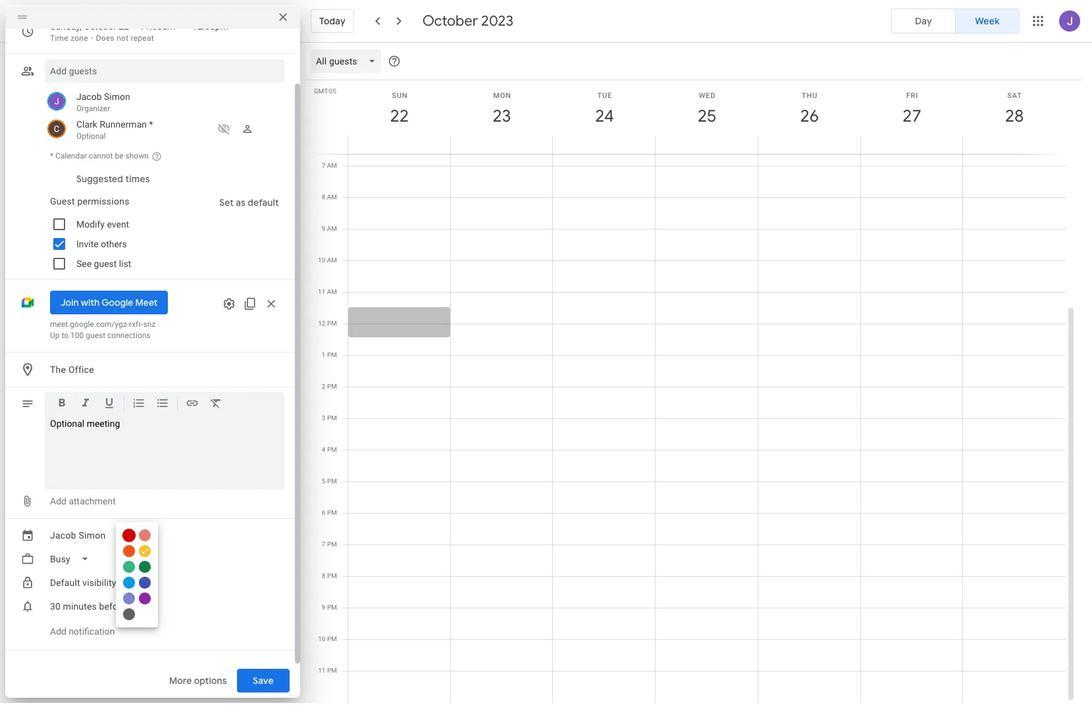Task type: vqa. For each thing, say whether or not it's contained in the screenshot.
rightmost the Sat
no



Task type: describe. For each thing, give the bounding box(es) containing it.
others
[[101, 239, 127, 250]]

Week radio
[[955, 9, 1020, 34]]

pm for 3 pm
[[327, 415, 337, 422]]

22 column header
[[348, 80, 451, 154]]

4
[[322, 446, 326, 454]]

jacob simon organizer
[[76, 92, 130, 113]]

times
[[125, 173, 150, 185]]

9 am
[[322, 225, 337, 232]]

add attachment button
[[45, 490, 121, 514]]

11:30am
[[139, 21, 176, 32]]

28
[[1004, 105, 1023, 127]]

add notification
[[50, 627, 115, 637]]

2023
[[481, 12, 513, 30]]

suggested times
[[76, 173, 150, 185]]

bold image
[[55, 397, 68, 412]]

add notification button
[[45, 616, 120, 648]]

invite others
[[76, 239, 127, 250]]

to element
[[181, 20, 187, 33]]

meet.google.com/ygz-rxfr-snz up to 100 guest connections
[[50, 320, 156, 340]]

0 horizontal spatial *
[[50, 151, 53, 161]]

the office
[[50, 365, 94, 375]]

october 2023
[[422, 12, 513, 30]]

set as default
[[219, 197, 279, 209]]

the
[[50, 365, 66, 375]]

set as default button
[[214, 191, 284, 215]]

100
[[71, 331, 84, 340]]

7 for 7 pm
[[322, 541, 326, 548]]

permissions
[[77, 196, 129, 207]]

10 for 10 pm
[[318, 636, 326, 643]]

event
[[107, 219, 129, 230]]

see guest list
[[76, 259, 131, 269]]

basil, set event color menu item
[[139, 562, 151, 573]]

05
[[329, 88, 336, 95]]

tuesday, october 24 element
[[589, 101, 620, 132]]

sun 22
[[389, 92, 408, 127]]

friday, october 27 element
[[897, 101, 927, 132]]

9 for 9 pm
[[322, 604, 326, 612]]

sat 28
[[1004, 92, 1023, 127]]

meeting
[[87, 419, 120, 429]]

jacob for jacob simon organizer
[[76, 92, 102, 102]]

2 pm
[[322, 383, 337, 390]]

thu
[[802, 92, 818, 100]]

today
[[319, 15, 345, 27]]

pm for 5 pm
[[327, 478, 337, 485]]

0 vertical spatial 22
[[119, 21, 129, 32]]

thu 26
[[799, 92, 818, 127]]

–
[[181, 21, 187, 32]]

10 for 10 am
[[318, 257, 325, 264]]

5 pm
[[322, 478, 337, 485]]

numbered list image
[[132, 397, 145, 412]]

28 column header
[[963, 80, 1066, 154]]

7 am
[[322, 162, 337, 169]]

saturday, october 28 element
[[1000, 101, 1030, 132]]

insert link image
[[186, 397, 199, 412]]

calendar
[[55, 151, 87, 161]]

tomato, set event color menu item
[[123, 529, 136, 542]]

snz
[[143, 320, 156, 329]]

clark
[[76, 119, 97, 130]]

rxfr-
[[129, 320, 143, 329]]

Description text field
[[50, 419, 279, 485]]

8 for 8 am
[[322, 194, 325, 201]]

12
[[318, 320, 326, 327]]

modify event
[[76, 219, 129, 230]]

blueberry, set event color menu item
[[139, 577, 151, 589]]

the office button
[[45, 358, 284, 382]]

meet
[[135, 297, 158, 309]]

1 horizontal spatial october
[[422, 12, 478, 30]]

jacob simon
[[50, 531, 106, 541]]

sat
[[1008, 92, 1022, 100]]

list
[[119, 259, 131, 269]]

does
[[96, 34, 115, 43]]

3
[[322, 415, 326, 422]]

1
[[322, 352, 326, 359]]

11 am
[[318, 288, 337, 296]]

to
[[62, 331, 69, 340]]

does not repeat
[[96, 34, 154, 43]]

Guests text field
[[50, 59, 279, 83]]

tue 24
[[594, 92, 613, 127]]

25 column header
[[655, 80, 758, 154]]

runnerman
[[100, 119, 147, 130]]

suggested
[[76, 173, 123, 185]]

26
[[799, 105, 818, 127]]

day
[[915, 15, 932, 27]]

23 column header
[[450, 80, 553, 154]]

22 inside column header
[[389, 105, 408, 127]]

optional inside clark runnerman * optional
[[76, 132, 106, 141]]

24
[[594, 105, 613, 127]]

bulleted list image
[[156, 397, 169, 412]]

am for 8 am
[[327, 194, 337, 201]]

banana, set event color menu item
[[139, 546, 151, 558]]

fri 27
[[902, 92, 921, 127]]

1 pm
[[322, 352, 337, 359]]

add attachment
[[50, 496, 116, 507]]

0 vertical spatial guest
[[94, 259, 117, 269]]

5
[[322, 478, 326, 485]]

wed
[[699, 92, 716, 100]]

sun
[[392, 92, 408, 100]]

join
[[61, 297, 79, 309]]

group containing guest permissions
[[45, 191, 284, 274]]

set
[[219, 197, 234, 209]]

mon
[[493, 92, 511, 100]]

grid containing 22
[[305, 43, 1076, 704]]

10 am
[[318, 257, 337, 264]]

simon for jacob simon organizer
[[104, 92, 130, 102]]

week
[[975, 15, 1000, 27]]

pm for 1 pm
[[327, 352, 337, 359]]

11 pm
[[318, 668, 337, 675]]

option group containing day
[[891, 9, 1020, 34]]



Task type: locate. For each thing, give the bounding box(es) containing it.
pm for 7 pm
[[327, 541, 337, 548]]

4 pm from the top
[[327, 415, 337, 422]]

october left 2023
[[422, 12, 478, 30]]

sunday, october 22
[[50, 21, 129, 32]]

formatting options toolbar
[[45, 392, 284, 420]]

time zone
[[50, 34, 88, 43]]

am for 11 am
[[327, 288, 337, 296]]

3 am from the top
[[327, 225, 337, 232]]

1 am from the top
[[327, 162, 337, 169]]

2 7 from the top
[[322, 541, 326, 548]]

10
[[318, 257, 325, 264], [318, 636, 326, 643]]

am down 9 am on the left
[[327, 257, 337, 264]]

* left calendar
[[50, 151, 53, 161]]

1 9 from the top
[[322, 225, 325, 232]]

9 for 9 am
[[322, 225, 325, 232]]

12:30pm
[[192, 21, 228, 32]]

11 up 12
[[318, 288, 325, 296]]

lavender, set event color menu item
[[123, 593, 135, 605]]

guest down meet.google.com/ygz-
[[86, 331, 105, 340]]

22 up not on the top of page
[[119, 21, 129, 32]]

jacob down the add attachment
[[50, 531, 76, 541]]

guest
[[50, 196, 75, 207]]

fri
[[906, 92, 918, 100]]

with
[[81, 297, 100, 309]]

modify
[[76, 219, 105, 230]]

am for 7 am
[[327, 162, 337, 169]]

thursday, october 26 element
[[794, 101, 825, 132]]

am down the 8 am
[[327, 225, 337, 232]]

see
[[76, 259, 92, 269]]

october up does
[[84, 21, 116, 32]]

1 vertical spatial 11
[[318, 668, 326, 675]]

show schedule of clark runnerman image
[[213, 119, 234, 140]]

5 am from the top
[[327, 288, 337, 296]]

6 pm from the top
[[327, 478, 337, 485]]

0 vertical spatial optional
[[76, 132, 106, 141]]

add left notification on the bottom left of page
[[50, 627, 66, 637]]

guest inside meet.google.com/ygz-rxfr-snz up to 100 guest connections
[[86, 331, 105, 340]]

time
[[50, 34, 68, 43]]

0 vertical spatial 11
[[318, 288, 325, 296]]

1 vertical spatial simon
[[79, 531, 106, 541]]

monday, october 23 element
[[487, 101, 517, 132]]

optional meeting
[[50, 419, 120, 429]]

tue
[[597, 92, 612, 100]]

sunday, october 22 element
[[384, 101, 415, 132]]

jacob up organizer
[[76, 92, 102, 102]]

notification
[[69, 627, 115, 637]]

grape, set event color menu item
[[139, 593, 151, 605]]

11 for 11 am
[[318, 288, 325, 296]]

7
[[322, 162, 325, 169], [322, 541, 326, 548]]

Day radio
[[891, 9, 956, 34]]

0 vertical spatial *
[[149, 119, 153, 130]]

jacob
[[76, 92, 102, 102], [50, 531, 76, 541]]

12 pm
[[318, 320, 337, 327]]

None field
[[311, 49, 386, 73], [45, 548, 99, 571], [45, 571, 145, 595], [45, 595, 155, 619], [311, 49, 386, 73], [45, 548, 99, 571], [45, 571, 145, 595], [45, 595, 155, 619]]

sage, set event color menu item
[[123, 562, 135, 573]]

8 pm
[[322, 573, 337, 580]]

10 pm
[[318, 636, 337, 643]]

2 am from the top
[[327, 194, 337, 201]]

1 vertical spatial optional
[[50, 419, 84, 429]]

join with google meet
[[61, 297, 158, 309]]

1 7 from the top
[[322, 162, 325, 169]]

6 pm
[[322, 510, 337, 517]]

group
[[45, 191, 284, 274]]

office
[[68, 365, 94, 375]]

sunday,
[[50, 21, 82, 32]]

pm for 10 pm
[[327, 636, 337, 643]]

pm right the 2
[[327, 383, 337, 390]]

1 horizontal spatial 22
[[389, 105, 408, 127]]

2 11 from the top
[[318, 668, 326, 675]]

am
[[327, 162, 337, 169], [327, 194, 337, 201], [327, 225, 337, 232], [327, 257, 337, 264], [327, 288, 337, 296]]

pm down "9 pm"
[[327, 636, 337, 643]]

8 am
[[322, 194, 337, 201]]

7 pm from the top
[[327, 510, 337, 517]]

10 pm from the top
[[327, 604, 337, 612]]

wed 25
[[697, 92, 716, 127]]

pm right 12
[[327, 320, 337, 327]]

am up '12 pm'
[[327, 288, 337, 296]]

9 up 10 pm in the bottom left of the page
[[322, 604, 326, 612]]

suggested times button
[[71, 167, 155, 191]]

1 horizontal spatial jacob
[[76, 92, 102, 102]]

24 column header
[[553, 80, 656, 154]]

peacock, set event color menu item
[[123, 577, 135, 589]]

pm for 8 pm
[[327, 573, 337, 580]]

add left attachment
[[50, 496, 66, 507]]

up
[[50, 331, 60, 340]]

8 for 8 pm
[[322, 573, 326, 580]]

guest left list
[[94, 259, 117, 269]]

pm for 4 pm
[[327, 446, 337, 454]]

simon inside jacob simon organizer
[[104, 92, 130, 102]]

optional inside 'text box'
[[50, 419, 84, 429]]

pm right 3
[[327, 415, 337, 422]]

2 9 from the top
[[322, 604, 326, 612]]

12 pm from the top
[[327, 668, 337, 675]]

jacob inside jacob simon organizer
[[76, 92, 102, 102]]

8 up 9 am on the left
[[322, 194, 325, 201]]

5 pm from the top
[[327, 446, 337, 454]]

2 8 from the top
[[322, 573, 326, 580]]

tangerine, set event color menu item
[[123, 546, 135, 558]]

pm down 10 pm in the bottom left of the page
[[327, 668, 337, 675]]

* inside clark runnerman * optional
[[149, 119, 153, 130]]

as
[[236, 197, 246, 209]]

wednesday, october 25 element
[[692, 101, 722, 132]]

jacob simon, organizer tree item
[[45, 88, 284, 116]]

2 add from the top
[[50, 627, 66, 637]]

8 up "9 pm"
[[322, 573, 326, 580]]

october
[[422, 12, 478, 30], [84, 21, 116, 32]]

add for add attachment
[[50, 496, 66, 507]]

0 vertical spatial 7
[[322, 162, 325, 169]]

4 pm
[[322, 446, 337, 454]]

am up the 8 am
[[327, 162, 337, 169]]

pm right 6
[[327, 510, 337, 517]]

am up 9 am on the left
[[327, 194, 337, 201]]

1 vertical spatial *
[[50, 151, 53, 161]]

add
[[50, 496, 66, 507], [50, 627, 66, 637]]

repeat
[[131, 34, 154, 43]]

google
[[101, 297, 133, 309]]

9 pm from the top
[[327, 573, 337, 580]]

7 for 7 am
[[322, 162, 325, 169]]

9 pm
[[322, 604, 337, 612]]

remove formatting image
[[209, 397, 223, 412]]

0 vertical spatial simon
[[104, 92, 130, 102]]

4 am from the top
[[327, 257, 337, 264]]

* calendar cannot be shown
[[50, 151, 149, 161]]

pm for 9 pm
[[327, 604, 337, 612]]

jacob for jacob simon
[[50, 531, 76, 541]]

2 10 from the top
[[318, 636, 326, 643]]

am for 10 am
[[327, 257, 337, 264]]

simon for jacob simon
[[79, 531, 106, 541]]

flamingo, set event color menu item
[[139, 530, 151, 542]]

8
[[322, 194, 325, 201], [322, 573, 326, 580]]

0 vertical spatial add
[[50, 496, 66, 507]]

simon down attachment
[[79, 531, 106, 541]]

0 horizontal spatial october
[[84, 21, 116, 32]]

pm up "9 pm"
[[327, 573, 337, 580]]

3 pm
[[322, 415, 337, 422]]

3 pm from the top
[[327, 383, 337, 390]]

1 11 from the top
[[318, 288, 325, 296]]

0 vertical spatial jacob
[[76, 92, 102, 102]]

add for add notification
[[50, 627, 66, 637]]

1 10 from the top
[[318, 257, 325, 264]]

zone
[[71, 34, 88, 43]]

2 pm from the top
[[327, 352, 337, 359]]

gmt-05
[[314, 88, 336, 95]]

simon up organizer
[[104, 92, 130, 102]]

organizer
[[76, 104, 110, 113]]

1 add from the top
[[50, 496, 66, 507]]

9 up 10 am
[[322, 225, 325, 232]]

pm down 8 pm
[[327, 604, 337, 612]]

25
[[697, 105, 716, 127]]

am for 9 am
[[327, 225, 337, 232]]

optional down the "clark"
[[76, 132, 106, 141]]

11:30am – 12:30pm
[[139, 21, 228, 32]]

pm right 1
[[327, 352, 337, 359]]

1 pm from the top
[[327, 320, 337, 327]]

1 horizontal spatial *
[[149, 119, 153, 130]]

shown
[[125, 151, 149, 161]]

*
[[149, 119, 153, 130], [50, 151, 53, 161]]

1 8 from the top
[[322, 194, 325, 201]]

pm down 6 pm at the bottom of page
[[327, 541, 337, 548]]

guest permissions
[[50, 196, 129, 207]]

pm
[[327, 320, 337, 327], [327, 352, 337, 359], [327, 383, 337, 390], [327, 415, 337, 422], [327, 446, 337, 454], [327, 478, 337, 485], [327, 510, 337, 517], [327, 541, 337, 548], [327, 573, 337, 580], [327, 604, 337, 612], [327, 636, 337, 643], [327, 668, 337, 675]]

pm for 2 pm
[[327, 383, 337, 390]]

be
[[115, 151, 124, 161]]

26 column header
[[758, 80, 861, 154]]

0 horizontal spatial jacob
[[50, 531, 76, 541]]

pm right 4
[[327, 446, 337, 454]]

7 pm
[[322, 541, 337, 548]]

1 vertical spatial 22
[[389, 105, 408, 127]]

1 vertical spatial 9
[[322, 604, 326, 612]]

pm right 5
[[327, 478, 337, 485]]

1 vertical spatial 10
[[318, 636, 326, 643]]

1 vertical spatial add
[[50, 627, 66, 637]]

0 horizontal spatial 22
[[119, 21, 129, 32]]

gmt-
[[314, 88, 329, 95]]

pm for 12 pm
[[327, 320, 337, 327]]

27 column header
[[860, 80, 963, 154]]

guests invited to this event. tree
[[45, 88, 284, 144]]

mon 23
[[492, 92, 511, 127]]

22 down sun
[[389, 105, 408, 127]]

italic image
[[79, 397, 92, 412]]

1 vertical spatial jacob
[[50, 531, 76, 541]]

connections
[[107, 331, 150, 340]]

6
[[322, 510, 326, 517]]

join with google meet link
[[50, 291, 168, 315]]

11 pm from the top
[[327, 636, 337, 643]]

underline image
[[103, 397, 116, 412]]

today button
[[311, 5, 354, 37]]

grid
[[305, 43, 1076, 704]]

meet.google.com/ygz-
[[50, 320, 129, 329]]

simon
[[104, 92, 130, 102], [79, 531, 106, 541]]

pm for 11 pm
[[327, 668, 337, 675]]

10 up '11 pm'
[[318, 636, 326, 643]]

8 pm from the top
[[327, 541, 337, 548]]

optional down bold image
[[50, 419, 84, 429]]

7 down 6
[[322, 541, 326, 548]]

11 for 11 pm
[[318, 668, 326, 675]]

clark runnerman, optional tree item
[[45, 116, 284, 144]]

7 up the 8 am
[[322, 162, 325, 169]]

pm for 6 pm
[[327, 510, 337, 517]]

0 vertical spatial 10
[[318, 257, 325, 264]]

11 down 10 pm in the bottom left of the page
[[318, 668, 326, 675]]

* down jacob simon, organizer tree item on the top left
[[149, 119, 153, 130]]

0 vertical spatial 8
[[322, 194, 325, 201]]

1 vertical spatial 8
[[322, 573, 326, 580]]

10 up 11 am
[[318, 257, 325, 264]]

option group
[[891, 9, 1020, 34]]

cannot
[[89, 151, 113, 161]]

graphite, set event color menu item
[[123, 609, 135, 621]]

1 vertical spatial guest
[[86, 331, 105, 340]]

0 vertical spatial 9
[[322, 225, 325, 232]]

1 vertical spatial 7
[[322, 541, 326, 548]]



